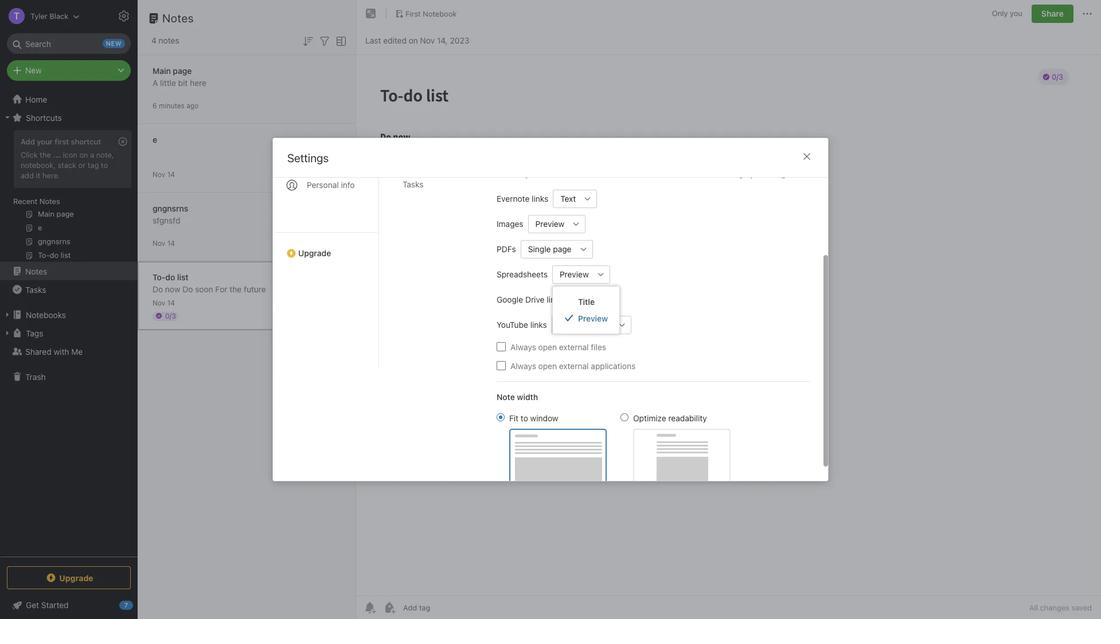 Task type: describe. For each thing, give the bounding box(es) containing it.
1 vertical spatial upgrade button
[[7, 567, 131, 590]]

shortcut
[[71, 137, 101, 146]]

you
[[1011, 9, 1023, 18]]

single page
[[528, 244, 572, 254]]

note
[[497, 392, 515, 402]]

saved
[[1072, 604, 1093, 613]]

note width
[[497, 392, 538, 402]]

first
[[406, 9, 421, 18]]

here
[[190, 78, 207, 88]]

links down drive
[[531, 320, 547, 330]]

title
[[578, 297, 595, 307]]

info
[[341, 180, 355, 190]]

0/3
[[165, 312, 176, 320]]

spreadsheets
[[497, 270, 548, 279]]

gngnsrns
[[153, 203, 188, 213]]

choose your default views for new links and attachments.
[[497, 170, 697, 179]]

2 do from the left
[[183, 284, 193, 294]]

evernote
[[497, 194, 530, 204]]

links left and
[[619, 170, 634, 179]]

notebook
[[423, 9, 457, 18]]

14,
[[437, 35, 448, 45]]

all
[[1030, 604, 1039, 613]]

6
[[153, 101, 157, 110]]

page for single
[[553, 244, 572, 254]]

little
[[160, 78, 176, 88]]

me
[[71, 347, 83, 357]]

edited
[[383, 35, 407, 45]]

only
[[993, 9, 1009, 18]]

preview
[[582, 320, 611, 330]]

1 horizontal spatial to
[[521, 413, 528, 423]]

to inside icon on a note, notebook, stack or tag to add it here.
[[101, 161, 108, 170]]

trash link
[[0, 368, 137, 386]]

ago
[[187, 101, 199, 110]]

tags
[[26, 329, 43, 338]]

for
[[215, 284, 228, 294]]

6 minutes ago
[[153, 101, 199, 110]]

fit
[[510, 413, 519, 423]]

4
[[151, 36, 157, 45]]

e
[[153, 135, 157, 144]]

group inside tree
[[0, 127, 137, 267]]

nov down "e"
[[153, 170, 165, 179]]

images
[[497, 219, 524, 229]]

youtube
[[497, 320, 528, 330]]

single page button
[[521, 240, 575, 259]]

main page a little bit here
[[153, 66, 207, 88]]

small
[[559, 320, 580, 330]]

note list element
[[138, 0, 356, 620]]

note,
[[96, 150, 114, 159]]

fit to window
[[510, 413, 559, 423]]

1 horizontal spatial upgrade button
[[273, 232, 379, 263]]

upgrade for right upgrade popup button
[[298, 248, 331, 258]]

notebooks link
[[0, 306, 137, 324]]

tags button
[[0, 324, 137, 343]]

Note Editor text field
[[356, 55, 1102, 596]]

tree containing home
[[0, 90, 138, 557]]

or
[[78, 161, 86, 170]]

2023
[[450, 35, 470, 45]]

add
[[21, 171, 34, 180]]

what are my options?
[[699, 170, 777, 179]]

notes
[[159, 36, 179, 45]]

do
[[165, 272, 175, 282]]

share
[[1042, 9, 1064, 18]]

choose
[[497, 170, 523, 179]]

Always open external applications checkbox
[[497, 362, 506, 371]]

page for main
[[173, 66, 192, 75]]

to-do list do now do soon for the future
[[153, 272, 266, 294]]

shared
[[25, 347, 51, 357]]

external for applications
[[559, 361, 589, 371]]

share button
[[1032, 5, 1074, 23]]

preview button for spreadsheets
[[553, 265, 592, 284]]

to-
[[153, 272, 165, 282]]

tasks tab
[[394, 175, 479, 194]]

shortcuts button
[[0, 108, 137, 127]]

text button
[[553, 190, 579, 208]]

nov up 0/3
[[153, 299, 165, 307]]

notebooks
[[26, 310, 66, 320]]

on inside 'note window' element
[[409, 35, 418, 45]]

personal
[[307, 180, 339, 190]]

expand note image
[[364, 7, 378, 21]]

Search text field
[[15, 33, 123, 54]]

always for always open external applications
[[511, 361, 536, 371]]

1 do from the left
[[153, 284, 163, 294]]

a
[[90, 150, 94, 159]]

links left text button
[[532, 194, 549, 204]]

3 14 from the top
[[167, 299, 175, 307]]

14 for gngnsrns
[[167, 239, 175, 248]]

small preview button
[[552, 316, 614, 334]]

title link
[[553, 294, 620, 310]]

1 vertical spatial notes
[[40, 197, 60, 206]]

recent notes
[[13, 197, 60, 206]]

tasks inside button
[[25, 285, 46, 295]]

open for always open external files
[[539, 342, 557, 352]]

for
[[591, 170, 600, 179]]

nov 14 for e
[[153, 170, 175, 179]]

add
[[21, 137, 35, 146]]

views
[[569, 170, 589, 179]]

only you
[[993, 9, 1023, 18]]

preview inside 'dropdown list' menu
[[578, 314, 608, 323]]

applications
[[591, 361, 636, 371]]

Choose default view option for YouTube links field
[[552, 316, 632, 334]]

preview for images
[[536, 219, 565, 229]]

add a reminder image
[[363, 601, 377, 615]]

tasks button
[[0, 281, 137, 299]]

drive
[[526, 295, 545, 305]]

always for always open external files
[[511, 342, 536, 352]]

2 vertical spatial notes
[[25, 267, 47, 276]]

nov 14 for gngnsrns
[[153, 239, 175, 248]]

3 nov 14 from the top
[[153, 299, 175, 307]]



Task type: vqa. For each thing, say whether or not it's contained in the screenshot.


Task type: locate. For each thing, give the bounding box(es) containing it.
1 vertical spatial on
[[79, 150, 88, 159]]

1 vertical spatial your
[[525, 170, 541, 179]]

default
[[543, 170, 567, 179]]

external up always open external applications
[[559, 342, 589, 352]]

main
[[153, 66, 171, 75]]

nov 14 down sfgnsfd
[[153, 239, 175, 248]]

tasks inside "tab"
[[403, 180, 424, 189]]

1 external from the top
[[559, 342, 589, 352]]

now
[[165, 284, 180, 294]]

1 open from the top
[[539, 342, 557, 352]]

0 horizontal spatial tasks
[[25, 285, 46, 295]]

0 vertical spatial page
[[173, 66, 192, 75]]

settings image
[[117, 9, 131, 23]]

your for first
[[37, 137, 53, 146]]

first notebook button
[[391, 6, 461, 22]]

icon on a note, notebook, stack or tag to add it here.
[[21, 150, 114, 180]]

0 vertical spatial open
[[539, 342, 557, 352]]

0 horizontal spatial to
[[101, 161, 108, 170]]

preview button for images
[[528, 215, 568, 233]]

single
[[528, 244, 551, 254]]

1 vertical spatial nov 14
[[153, 239, 175, 248]]

click the ...
[[21, 150, 61, 159]]

files
[[591, 342, 607, 352]]

upgrade for bottom upgrade popup button
[[59, 574, 93, 583]]

1 vertical spatial 14
[[167, 239, 175, 248]]

2 external from the top
[[559, 361, 589, 371]]

Always open external files checkbox
[[497, 343, 506, 352]]

home link
[[0, 90, 138, 108]]

1 vertical spatial to
[[521, 413, 528, 423]]

the right for
[[230, 284, 242, 294]]

the inside tree
[[40, 150, 51, 159]]

optimize
[[634, 413, 667, 423]]

and
[[636, 170, 649, 179]]

group
[[0, 127, 137, 267]]

to
[[101, 161, 108, 170], [521, 413, 528, 423]]

links right drive
[[547, 295, 564, 305]]

settings
[[288, 151, 329, 165]]

open for always open external applications
[[539, 361, 557, 371]]

text
[[561, 194, 576, 204]]

my
[[734, 170, 744, 179]]

1 always from the top
[[511, 342, 536, 352]]

1 horizontal spatial the
[[230, 284, 242, 294]]

bit
[[178, 78, 188, 88]]

nov left 14,
[[420, 35, 435, 45]]

0 vertical spatial on
[[409, 35, 418, 45]]

1 nov 14 from the top
[[153, 170, 175, 179]]

your left default
[[525, 170, 541, 179]]

preview link
[[553, 310, 620, 327]]

first
[[55, 137, 69, 146]]

note window element
[[356, 0, 1102, 620]]

1 vertical spatial preview
[[560, 270, 589, 279]]

14 down sfgnsfd
[[167, 239, 175, 248]]

shared with me link
[[0, 343, 137, 361]]

the left '...'
[[40, 150, 51, 159]]

open up always open external applications
[[539, 342, 557, 352]]

your inside tree
[[37, 137, 53, 146]]

your up click the ...
[[37, 137, 53, 146]]

2 14 from the top
[[167, 239, 175, 248]]

width
[[517, 392, 538, 402]]

external down always open external files
[[559, 361, 589, 371]]

0 horizontal spatial do
[[153, 284, 163, 294]]

to right the fit
[[521, 413, 528, 423]]

upgrade button
[[273, 232, 379, 263], [7, 567, 131, 590]]

notes inside note list 'element'
[[162, 11, 194, 25]]

2 nov 14 from the top
[[153, 239, 175, 248]]

last
[[366, 35, 381, 45]]

1 horizontal spatial page
[[553, 244, 572, 254]]

1 vertical spatial always
[[511, 361, 536, 371]]

notes
[[162, 11, 194, 25], [40, 197, 60, 206], [25, 267, 47, 276]]

list
[[177, 272, 189, 282]]

1 horizontal spatial tasks
[[403, 180, 424, 189]]

on left a
[[79, 150, 88, 159]]

small preview
[[559, 320, 611, 330]]

0 vertical spatial upgrade button
[[273, 232, 379, 263]]

links
[[619, 170, 634, 179], [532, 194, 549, 204], [547, 295, 564, 305], [531, 320, 547, 330]]

nov 14 up 0/3
[[153, 299, 175, 307]]

do
[[153, 284, 163, 294], [183, 284, 193, 294]]

on
[[409, 35, 418, 45], [79, 150, 88, 159]]

Fit to window radio
[[497, 413, 505, 421]]

recent
[[13, 197, 37, 206]]

the
[[40, 150, 51, 159], [230, 284, 242, 294]]

google
[[497, 295, 523, 305]]

changes
[[1041, 604, 1070, 613]]

1 vertical spatial preview button
[[553, 265, 592, 284]]

1 horizontal spatial your
[[525, 170, 541, 179]]

Choose default view option for Images field
[[528, 215, 586, 233]]

gngnsrns sfgnsfd
[[153, 203, 188, 225]]

to down note,
[[101, 161, 108, 170]]

expand notebooks image
[[3, 310, 12, 320]]

with
[[54, 347, 69, 357]]

preview inside choose default view option for images field
[[536, 219, 565, 229]]

trash
[[25, 372, 46, 382]]

nov 14
[[153, 170, 175, 179], [153, 239, 175, 248], [153, 299, 175, 307]]

shared with me
[[25, 347, 83, 357]]

preview inside choose default view option for spreadsheets field
[[560, 270, 589, 279]]

a
[[153, 78, 158, 88]]

nov down sfgnsfd
[[153, 239, 165, 248]]

on inside icon on a note, notebook, stack or tag to add it here.
[[79, 150, 88, 159]]

external
[[559, 342, 589, 352], [559, 361, 589, 371]]

0 vertical spatial your
[[37, 137, 53, 146]]

notes up tasks button
[[25, 267, 47, 276]]

0 horizontal spatial page
[[173, 66, 192, 75]]

14 up gngnsrns
[[167, 170, 175, 179]]

0 horizontal spatial your
[[37, 137, 53, 146]]

upgrade
[[298, 248, 331, 258], [59, 574, 93, 583]]

1 14 from the top
[[167, 170, 175, 179]]

0 vertical spatial always
[[511, 342, 536, 352]]

page inside button
[[553, 244, 572, 254]]

do down "to-"
[[153, 284, 163, 294]]

1 horizontal spatial on
[[409, 35, 418, 45]]

0 vertical spatial the
[[40, 150, 51, 159]]

0 vertical spatial external
[[559, 342, 589, 352]]

always open external files
[[511, 342, 607, 352]]

your for default
[[525, 170, 541, 179]]

click
[[21, 150, 38, 159]]

close image
[[801, 150, 814, 164]]

it
[[36, 171, 40, 180]]

0 vertical spatial 14
[[167, 170, 175, 179]]

here.
[[42, 171, 60, 180]]

Optimize readability radio
[[621, 413, 629, 421]]

add tag image
[[383, 601, 397, 615]]

page inside main page a little bit here
[[173, 66, 192, 75]]

0 vertical spatial nov 14
[[153, 170, 175, 179]]

0 vertical spatial upgrade
[[298, 248, 331, 258]]

notes link
[[0, 262, 137, 281]]

add your first shortcut
[[21, 137, 101, 146]]

2 vertical spatial 14
[[167, 299, 175, 307]]

youtube links
[[497, 320, 547, 330]]

what
[[699, 170, 718, 179]]

0 vertical spatial preview button
[[528, 215, 568, 233]]

sfgnsfd
[[153, 215, 180, 225]]

attachments.
[[651, 170, 697, 179]]

preview button up "single page" button
[[528, 215, 568, 233]]

open down always open external files
[[539, 361, 557, 371]]

always open external applications
[[511, 361, 636, 371]]

1 vertical spatial open
[[539, 361, 557, 371]]

None search field
[[15, 33, 123, 54]]

1 vertical spatial external
[[559, 361, 589, 371]]

2 open from the top
[[539, 361, 557, 371]]

notes right recent at the top left of the page
[[40, 197, 60, 206]]

tab list containing personal info
[[273, 66, 379, 370]]

options?
[[746, 170, 777, 179]]

option group
[[497, 412, 731, 485]]

new button
[[7, 60, 131, 81]]

stack
[[58, 161, 76, 170]]

do down "list"
[[183, 284, 193, 294]]

group containing add your first shortcut
[[0, 127, 137, 267]]

14
[[167, 170, 175, 179], [167, 239, 175, 248], [167, 299, 175, 307]]

readability
[[669, 413, 707, 423]]

nov inside 'note window' element
[[420, 35, 435, 45]]

on right edited
[[409, 35, 418, 45]]

tab list
[[273, 66, 379, 370]]

1 vertical spatial upgrade
[[59, 574, 93, 583]]

2 always from the top
[[511, 361, 536, 371]]

expand tags image
[[3, 329, 12, 338]]

the inside to-do list do now do soon for the future
[[230, 284, 242, 294]]

0 vertical spatial to
[[101, 161, 108, 170]]

minutes
[[159, 101, 185, 110]]

preview for spreadsheets
[[560, 270, 589, 279]]

nov 14 up gngnsrns
[[153, 170, 175, 179]]

0 vertical spatial preview
[[536, 219, 565, 229]]

soon
[[195, 284, 213, 294]]

0 vertical spatial notes
[[162, 11, 194, 25]]

Choose default view option for Evernote links field
[[553, 190, 598, 208]]

tree
[[0, 90, 138, 557]]

2 vertical spatial nov 14
[[153, 299, 175, 307]]

always right the always open external files option
[[511, 342, 536, 352]]

2 vertical spatial preview
[[578, 314, 608, 323]]

last edited on nov 14, 2023
[[366, 35, 470, 45]]

1 vertical spatial page
[[553, 244, 572, 254]]

home
[[25, 94, 47, 104]]

new
[[25, 65, 42, 75]]

dropdown list menu
[[553, 294, 620, 327]]

1 vertical spatial tasks
[[25, 285, 46, 295]]

1 horizontal spatial upgrade
[[298, 248, 331, 258]]

0 vertical spatial tasks
[[403, 180, 424, 189]]

0 horizontal spatial upgrade button
[[7, 567, 131, 590]]

4 notes
[[151, 36, 179, 45]]

0 horizontal spatial upgrade
[[59, 574, 93, 583]]

1 vertical spatial the
[[230, 284, 242, 294]]

page right single
[[553, 244, 572, 254]]

page up the "bit"
[[173, 66, 192, 75]]

pdfs
[[497, 244, 516, 254]]

preview button down single page field
[[553, 265, 592, 284]]

always right always open external applications checkbox at the left bottom of page
[[511, 361, 536, 371]]

1 horizontal spatial do
[[183, 284, 193, 294]]

14 for e
[[167, 170, 175, 179]]

are
[[720, 170, 732, 179]]

notes up notes
[[162, 11, 194, 25]]

shortcuts
[[26, 113, 62, 123]]

new
[[602, 170, 617, 179]]

window
[[531, 413, 559, 423]]

14 up 0/3
[[167, 299, 175, 307]]

0 horizontal spatial on
[[79, 150, 88, 159]]

0 horizontal spatial the
[[40, 150, 51, 159]]

external for files
[[559, 342, 589, 352]]

Choose default view option for Spreadsheets field
[[553, 265, 610, 284]]

option group containing fit to window
[[497, 412, 731, 485]]

...
[[53, 150, 61, 159]]

Choose default view option for PDFs field
[[521, 240, 593, 259]]



